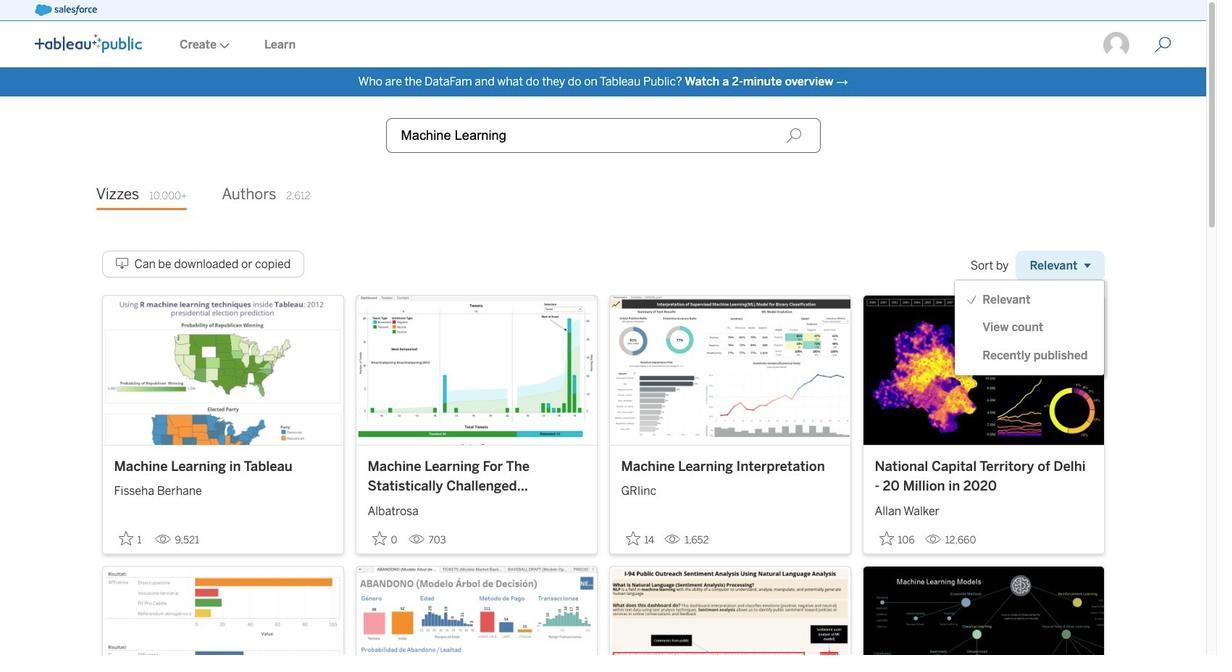 Task type: locate. For each thing, give the bounding box(es) containing it.
2 add favorite image from the left
[[372, 531, 387, 545]]

4 add favorite button from the left
[[875, 527, 919, 550]]

3 add favorite image from the left
[[626, 531, 640, 545]]

1 add favorite image from the left
[[118, 531, 133, 545]]

create image
[[217, 43, 230, 49]]

3 add favorite button from the left
[[621, 527, 659, 550]]

search image
[[786, 128, 802, 143]]

2 add favorite button from the left
[[368, 527, 403, 550]]

add favorite image
[[118, 531, 133, 545], [372, 531, 387, 545], [626, 531, 640, 545], [879, 531, 894, 545]]

workbook thumbnail image
[[103, 296, 343, 445], [356, 296, 597, 445], [610, 296, 850, 445], [863, 296, 1104, 445], [103, 566, 343, 655], [356, 566, 597, 655], [610, 566, 850, 655], [863, 566, 1104, 655]]

Add Favorite button
[[114, 527, 149, 550], [368, 527, 403, 550], [621, 527, 659, 550], [875, 527, 919, 550]]



Task type: describe. For each thing, give the bounding box(es) containing it.
1 add favorite button from the left
[[114, 527, 149, 550]]

Search input field
[[386, 118, 821, 153]]

4 add favorite image from the left
[[879, 531, 894, 545]]

go to search image
[[1137, 36, 1189, 54]]

salesforce logo image
[[35, 4, 97, 16]]

list options menu
[[955, 286, 1104, 370]]

logo image
[[35, 34, 142, 53]]

tara.schultz image
[[1102, 30, 1131, 59]]



Task type: vqa. For each thing, say whether or not it's contained in the screenshot.
Edit icon
no



